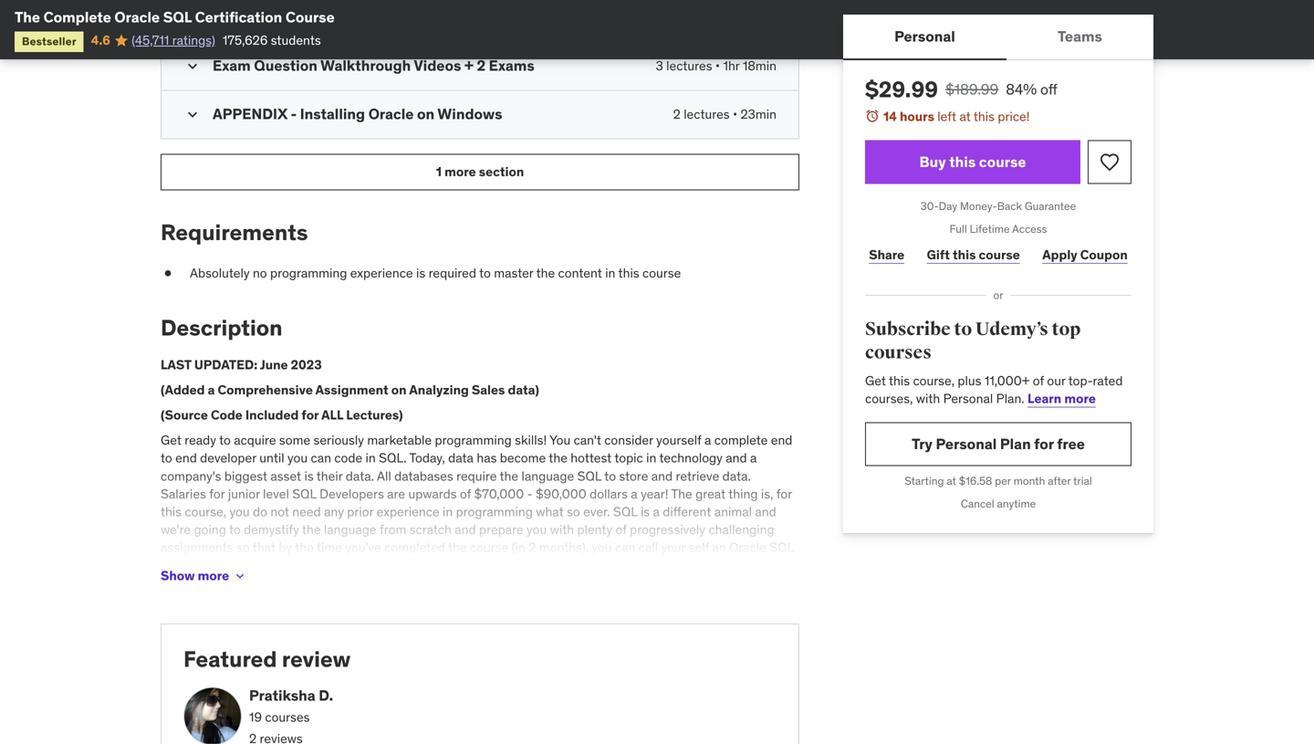 Task type: describe. For each thing, give the bounding box(es) containing it.
guarantee
[[1025, 199, 1077, 213]]

level
[[263, 486, 289, 502]]

per
[[996, 474, 1012, 488]]

until
[[260, 450, 285, 466]]

for inside 'try personal plan for free' link
[[1035, 435, 1054, 453]]

anytime
[[998, 497, 1037, 511]]

retrieve
[[676, 468, 720, 484]]

the up $70,000
[[500, 468, 519, 484]]

ratings)
[[172, 32, 215, 48]]

bestseller
[[22, 34, 76, 48]]

0 vertical spatial xsmall image
[[161, 264, 175, 282]]

plan
[[1001, 435, 1032, 453]]

show
[[161, 567, 195, 584]]

videos
[[414, 56, 461, 75]]

in down upwards
[[443, 504, 453, 520]]

in right 'database'
[[471, 557, 481, 574]]

$90,000
[[536, 486, 587, 502]]

for right is, on the bottom right of the page
[[777, 486, 793, 502]]

1hr
[[724, 58, 740, 74]]

with inside last updated: june 2023 (added a comprehensive assignment on analyzing sales data) (source code included for all lectures) get ready to acquire some seriously marketable programming skills! you can't consider yourself a complete end to end developer until you can code in sql. today, data has become the hottest topic in technology and a company's biggest asset is their data. all databases require the language sql to store and retrieve data. salaries for junior level sql developers are upwards of $70,000 - $90,000 dollars a year! the great thing is, for this course, you do not need any prior experience in programming what so ever. sql is a different animal and we're going to demystify the language from scratch and prepare you with plenty of progressively challenging assignments so that by the time you've completed the course (in 2 months), you can call your self an oracle sql master! oracle is the most popular relational database in the world! this course will prepare you to be job-ready in just 1 month of study and practice.
[[550, 521, 574, 538]]

d.
[[319, 686, 333, 705]]

this inside get this course, plus 11,000+ of our top-rated courses, with personal plan.
[[889, 372, 910, 389]]

2 horizontal spatial oracle
[[369, 105, 414, 123]]

$29.99
[[866, 76, 939, 103]]

(source
[[161, 407, 208, 423]]

course left (in at the bottom left of the page
[[470, 539, 509, 556]]

0 vertical spatial sql
[[163, 8, 192, 26]]

comprehensive
[[218, 382, 313, 398]]

their
[[317, 468, 343, 484]]

1 horizontal spatial on
[[417, 105, 435, 123]]

skills!
[[515, 432, 547, 448]]

world!
[[506, 557, 541, 574]]

lectures for appendix - installing oracle on windows
[[684, 106, 730, 122]]

1 more section button
[[161, 154, 800, 190]]

the right master at the left top
[[537, 265, 555, 281]]

3 lectures • 1hr 18min
[[656, 58, 777, 74]]

this right content
[[619, 265, 640, 281]]

marketable
[[367, 432, 432, 448]]

175,626
[[223, 32, 268, 48]]

2 vertical spatial programming
[[456, 504, 533, 520]]

0 vertical spatial experience
[[350, 265, 413, 281]]

the down that
[[259, 557, 278, 574]]

you down self
[[681, 557, 701, 574]]

+
[[465, 56, 474, 75]]

for left all
[[302, 407, 319, 423]]

1 vertical spatial can
[[615, 539, 636, 556]]

coupon
[[1081, 246, 1128, 263]]

of inside get this course, plus 11,000+ of our top-rated courses, with personal plan.
[[1033, 372, 1045, 389]]

subscribe
[[866, 318, 951, 341]]

show more
[[161, 567, 229, 584]]

0 horizontal spatial prepare
[[479, 521, 524, 538]]

time
[[317, 539, 342, 556]]

you've
[[345, 539, 382, 556]]

salaries
[[161, 486, 206, 502]]

0 horizontal spatial can
[[311, 450, 331, 466]]

19
[[249, 709, 262, 725]]

a down year!
[[653, 504, 660, 520]]

this inside last updated: june 2023 (added a comprehensive assignment on analyzing sales data) (source code included for all lectures) get ready to acquire some seriously marketable programming skills! you can't consider yourself a complete end to end developer until you can code in sql. today, data has become the hottest topic in technology and a company's biggest asset is their data. all databases require the language sql to store and retrieve data. salaries for junior level sql developers are upwards of $70,000 - $90,000 dollars a year! the great thing is, for this course, you do not need any prior experience in programming what so ever. sql is a different animal and we're going to demystify the language from scratch and prepare you with plenty of progressively challenging assignments so that by the time you've completed the course (in 2 months), you can call your self an oracle sql master! oracle is the most popular relational database in the world! this course will prepare you to be job-ready in just 1 month of study and practice.
[[161, 504, 182, 520]]

call
[[639, 539, 658, 556]]

absolutely
[[190, 265, 250, 281]]

small image for exam
[[184, 57, 202, 75]]

the inside last updated: june 2023 (added a comprehensive assignment on analyzing sales data) (source code included for all lectures) get ready to acquire some seriously marketable programming skills! you can't consider yourself a complete end to end developer until you can code in sql. today, data has become the hottest topic in technology and a company's biggest asset is their data. all databases require the language sql to store and retrieve data. salaries for junior level sql developers are upwards of $70,000 - $90,000 dollars a year! the great thing is, for this course, you do not need any prior experience in programming what so ever. sql is a different animal and we're going to demystify the language from scratch and prepare you with plenty of progressively challenging assignments so that by the time you've completed the course (in 2 months), you can call your self an oracle sql master! oracle is the most popular relational database in the world! this course will prepare you to be job-ready in just 1 month of study and practice.
[[671, 486, 693, 502]]

by
[[279, 539, 292, 556]]

plenty
[[578, 521, 613, 538]]

0 horizontal spatial end
[[175, 450, 197, 466]]

this left price! at the right top of page
[[974, 108, 995, 125]]

any
[[324, 504, 344, 520]]

cancel
[[961, 497, 995, 511]]

1 vertical spatial programming
[[435, 432, 512, 448]]

84%
[[1007, 80, 1037, 99]]

to up company's
[[161, 450, 172, 466]]

apply coupon button
[[1039, 237, 1132, 273]]

required
[[429, 265, 477, 281]]

asset
[[271, 468, 301, 484]]

will
[[612, 557, 631, 574]]

1 vertical spatial prepare
[[634, 557, 678, 574]]

master!
[[161, 557, 204, 574]]

learn
[[1028, 390, 1062, 407]]

14 hours left at this price!
[[884, 108, 1030, 125]]

- inside last updated: june 2023 (added a comprehensive assignment on analyzing sales data) (source code included for all lectures) get ready to acquire some seriously marketable programming skills! you can't consider yourself a complete end to end developer until you can code in sql. today, data has become the hottest topic in technology and a company's biggest asset is their data. all databases require the language sql to store and retrieve data. salaries for junior level sql developers are upwards of $70,000 - $90,000 dollars a year! the great thing is, for this course, you do not need any prior experience in programming what so ever. sql is a different animal and we're going to demystify the language from scratch and prepare you with plenty of progressively challenging assignments so that by the time you've completed the course (in 2 months), you can call your self an oracle sql master! oracle is the most popular relational database in the world! this course will prepare you to be job-ready in just 1 month of study and practice.
[[527, 486, 533, 502]]

3
[[656, 58, 664, 74]]

going
[[194, 521, 226, 538]]

personal button
[[844, 15, 1007, 58]]

$70,000
[[474, 486, 524, 502]]

year!
[[641, 486, 669, 502]]

$29.99 $189.99 84% off
[[866, 76, 1058, 103]]

to left master at the left top
[[479, 265, 491, 281]]

from
[[380, 521, 407, 538]]

installing
[[300, 105, 365, 123]]

are
[[387, 486, 405, 502]]

30-
[[921, 199, 939, 213]]

0 vertical spatial oracle
[[115, 8, 160, 26]]

pratiksha d. 19 courses
[[249, 686, 333, 725]]

the down you at the left bottom of the page
[[549, 450, 568, 466]]

the up 'database'
[[448, 539, 467, 556]]

course right content
[[643, 265, 681, 281]]

trial
[[1074, 474, 1093, 488]]

a right (added
[[208, 382, 215, 398]]

to right going
[[229, 521, 241, 538]]

this inside button
[[950, 152, 976, 171]]

back
[[998, 199, 1023, 213]]

month inside starting at $16.58 per month after trial cancel anytime
[[1014, 474, 1046, 488]]

price!
[[998, 108, 1030, 125]]

more for 1
[[445, 164, 476, 180]]

try
[[912, 435, 933, 453]]

and up year!
[[652, 468, 673, 484]]

$16.58
[[959, 474, 993, 488]]

1 data. from the left
[[346, 468, 374, 484]]

that
[[253, 539, 276, 556]]

lectures for exam question walkthrough videos + 2 exams
[[667, 58, 713, 74]]

a down complete
[[751, 450, 757, 466]]

is down year!
[[641, 504, 650, 520]]

in right content
[[606, 265, 616, 281]]

seriously
[[314, 432, 364, 448]]

you down what
[[527, 521, 547, 538]]

the complete oracle sql certification course
[[15, 8, 335, 26]]

wishlist image
[[1099, 151, 1121, 173]]

courses inside pratiksha d. 19 courses
[[265, 709, 310, 725]]

0 vertical spatial ready
[[185, 432, 216, 448]]

teams
[[1058, 27, 1103, 46]]

day
[[939, 199, 958, 213]]

an oracle sql
[[713, 539, 794, 556]]

$189.99
[[946, 80, 999, 99]]

all
[[321, 407, 343, 423]]

question
[[254, 56, 318, 75]]

developers
[[320, 486, 384, 502]]

month inside last updated: june 2023 (added a comprehensive assignment on analyzing sales data) (source code included for all lectures) get ready to acquire some seriously marketable programming skills! you can't consider yourself a complete end to end developer until you can code in sql. today, data has become the hottest topic in technology and a company's biggest asset is their data. all databases require the language sql to store and retrieve data. salaries for junior level sql developers are upwards of $70,000 - $90,000 dollars a year! the great thing is, for this course, you do not need any prior experience in programming what so ever. sql is a different animal and we're going to demystify the language from scratch and prepare you with plenty of progressively challenging assignments so that by the time you've completed the course (in 2 months), you can call your self an oracle sql master! oracle is the most popular relational database in the world! this course will prepare you to be job-ready in just 1 month of study and practice.
[[206, 575, 243, 592]]

1 horizontal spatial end
[[771, 432, 793, 448]]

0 vertical spatial so
[[567, 504, 581, 520]]

language sql to
[[522, 468, 616, 484]]

30-day money-back guarantee full lifetime access
[[921, 199, 1077, 236]]

you down junior on the left bottom of the page
[[230, 504, 250, 520]]

share button
[[866, 237, 909, 273]]

personal inside get this course, plus 11,000+ of our top-rated courses, with personal plan.
[[944, 390, 994, 407]]

2 inside last updated: june 2023 (added a comprehensive assignment on analyzing sales data) (source code included for all lectures) get ready to acquire some seriously marketable programming skills! you can't consider yourself a complete end to end developer until you can code in sql. today, data has become the hottest topic in technology and a company's biggest asset is their data. all databases require the language sql to store and retrieve data. salaries for junior level sql developers are upwards of $70,000 - $90,000 dollars a year! the great thing is, for this course, you do not need any prior experience in programming what so ever. sql is a different animal and we're going to demystify the language from scratch and prepare you with plenty of progressively challenging assignments so that by the time you've completed the course (in 2 months), you can call your self an oracle sql master! oracle is the most popular relational database in the world! this course will prepare you to be job-ready in just 1 month of study and practice.
[[529, 539, 536, 556]]

store
[[619, 468, 649, 484]]

tab list containing personal
[[844, 15, 1154, 60]]

1 small image from the top
[[184, 9, 202, 27]]

your
[[662, 539, 686, 556]]



Task type: vqa. For each thing, say whether or not it's contained in the screenshot.
more related to 1
yes



Task type: locate. For each thing, give the bounding box(es) containing it.
small image up ratings)
[[184, 9, 202, 27]]

for left junior on the left bottom of the page
[[209, 486, 225, 502]]

what
[[536, 504, 564, 520]]

exams
[[489, 56, 535, 75]]

0 horizontal spatial course,
[[185, 504, 227, 520]]

is
[[416, 265, 426, 281], [304, 468, 314, 484], [641, 504, 650, 520], [247, 557, 256, 574]]

course
[[286, 8, 335, 26]]

0 horizontal spatial data.
[[346, 468, 374, 484]]

0 horizontal spatial -
[[291, 105, 297, 123]]

is down that
[[247, 557, 256, 574]]

1 vertical spatial with
[[550, 521, 574, 538]]

learn more
[[1028, 390, 1096, 407]]

progressively
[[630, 521, 706, 538]]

(45,711
[[132, 32, 169, 48]]

in sql.
[[366, 450, 407, 466]]

1 horizontal spatial 2
[[529, 539, 536, 556]]

can up will
[[615, 539, 636, 556]]

experience inside last updated: june 2023 (added a comprehensive assignment on analyzing sales data) (source code included for all lectures) get ready to acquire some seriously marketable programming skills! you can't consider yourself a complete end to end developer until you can code in sql. today, data has become the hottest topic in technology and a company's biggest asset is their data. all databases require the language sql to store and retrieve data. salaries for junior level sql developers are upwards of $70,000 - $90,000 dollars a year! the great thing is, for this course, you do not need any prior experience in programming what so ever. sql is a different animal and we're going to demystify the language from scratch and prepare you with plenty of progressively challenging assignments so that by the time you've completed the course (in 2 months), you can call your self an oracle sql master! oracle is the most popular relational database in the world! this course will prepare you to be job-ready in just 1 month of study and practice.
[[377, 504, 440, 520]]

3 small image from the top
[[184, 106, 202, 124]]

months),
[[539, 539, 589, 556]]

course, up going
[[185, 504, 227, 520]]

course up back
[[980, 152, 1027, 171]]

complete
[[43, 8, 111, 26]]

1 vertical spatial personal
[[944, 390, 994, 407]]

0 horizontal spatial courses
[[265, 709, 310, 725]]

1 vertical spatial lectures
[[684, 106, 730, 122]]

ready down 'an oracle sql'
[[760, 557, 791, 574]]

scratch
[[410, 521, 452, 538]]

subscribe to udemy's top courses
[[866, 318, 1081, 364]]

you down some
[[288, 450, 308, 466]]

programming right the no at the left top of page
[[270, 265, 347, 281]]

0 horizontal spatial the
[[15, 8, 40, 26]]

is left required at the top of the page
[[416, 265, 426, 281]]

0 horizontal spatial with
[[550, 521, 574, 538]]

1 vertical spatial 2
[[674, 106, 681, 122]]

today,
[[409, 450, 445, 466]]

absolutely no programming experience is required to master the content in this course
[[190, 265, 681, 281]]

0 vertical spatial more
[[445, 164, 476, 180]]

sql up need
[[292, 486, 317, 502]]

for left the free
[[1035, 435, 1054, 453]]

xsmall image
[[161, 264, 175, 282], [233, 569, 248, 583]]

2 vertical spatial 2
[[529, 539, 536, 556]]

0 vertical spatial 2
[[477, 56, 486, 75]]

at left $16.58
[[947, 474, 957, 488]]

0 horizontal spatial so
[[236, 539, 250, 556]]

0 vertical spatial the
[[15, 8, 40, 26]]

included
[[246, 407, 299, 423]]

the
[[15, 8, 40, 26], [671, 486, 693, 502]]

0 vertical spatial small image
[[184, 9, 202, 27]]

0 vertical spatial on
[[417, 105, 435, 123]]

access
[[1013, 222, 1048, 236]]

1 more section
[[436, 164, 524, 180]]

1 vertical spatial •
[[733, 106, 738, 122]]

0 vertical spatial •
[[716, 58, 721, 74]]

sql up (45,711 ratings)
[[163, 8, 192, 26]]

popular
[[313, 557, 356, 574]]

• for exam question walkthrough videos + 2 exams
[[716, 58, 721, 74]]

more right 1 at top left
[[445, 164, 476, 180]]

1 vertical spatial ready
[[760, 557, 791, 574]]

sql down the dollars
[[614, 504, 638, 520]]

lectures)
[[346, 407, 403, 423]]

0 vertical spatial at
[[960, 108, 971, 125]]

1 vertical spatial at
[[947, 474, 957, 488]]

this up courses,
[[889, 372, 910, 389]]

xsmall image inside show more button
[[233, 569, 248, 583]]

prior
[[347, 504, 374, 520]]

month up anytime
[[1014, 474, 1046, 488]]

1
[[436, 164, 442, 180]]

of left the 'our'
[[1033, 372, 1045, 389]]

0 horizontal spatial xsmall image
[[161, 264, 175, 282]]

1 vertical spatial -
[[527, 486, 533, 502]]

course, left plus
[[914, 372, 955, 389]]

1 vertical spatial oracle
[[369, 105, 414, 123]]

data
[[448, 450, 474, 466]]

with inside get this course, plus 11,000+ of our top-rated courses, with personal plan.
[[917, 390, 941, 407]]

0 vertical spatial courses
[[866, 342, 932, 364]]

practice.
[[319, 575, 369, 592]]

get inside last updated: june 2023 (added a comprehensive assignment on analyzing sales data) (source code included for all lectures) get ready to acquire some seriously marketable programming skills! you can't consider yourself a complete end to end developer until you can code in sql. today, data has become the hottest topic in technology and a company's biggest asset is their data. all databases require the language sql to store and retrieve data. salaries for junior level sql developers are upwards of $70,000 - $90,000 dollars a year! the great thing is, for this course, you do not need any prior experience in programming what so ever. sql is a different animal and we're going to demystify the language from scratch and prepare you with plenty of progressively challenging assignments so that by the time you've completed the course (in 2 months), you can call your self an oracle sql master! oracle is the most popular relational database in the world! this course will prepare you to be job-ready in just 1 month of study and practice.
[[161, 432, 182, 448]]

of down "require"
[[460, 486, 471, 502]]

technology
[[660, 450, 723, 466]]

2 horizontal spatial more
[[1065, 390, 1096, 407]]

do
[[253, 504, 267, 520]]

experience left required at the top of the page
[[350, 265, 413, 281]]

end right complete
[[771, 432, 793, 448]]

2 vertical spatial sql
[[614, 504, 638, 520]]

0 vertical spatial prepare
[[479, 521, 524, 538]]

1 horizontal spatial at
[[960, 108, 971, 125]]

prepare down 'call'
[[634, 557, 678, 574]]

more for learn
[[1065, 390, 1096, 407]]

1 vertical spatial xsmall image
[[233, 569, 248, 583]]

code
[[335, 450, 363, 466]]

2 horizontal spatial sql
[[614, 504, 638, 520]]

more for show
[[198, 567, 229, 584]]

the right by
[[295, 539, 314, 556]]

0 horizontal spatial on
[[392, 382, 407, 398]]

lifetime
[[970, 222, 1010, 236]]

section
[[479, 164, 524, 180]]

prepare up (in at the bottom left of the page
[[479, 521, 524, 538]]

personal down plus
[[944, 390, 994, 407]]

of right the plenty
[[616, 521, 627, 538]]

2 data. from the left
[[723, 468, 751, 484]]

• left 1hr at top
[[716, 58, 721, 74]]

appendix - installing oracle on windows
[[213, 105, 503, 123]]

windows
[[438, 105, 503, 123]]

1 horizontal spatial courses
[[866, 342, 932, 364]]

gift
[[927, 246, 950, 263]]

1 horizontal spatial course,
[[914, 372, 955, 389]]

course, inside get this course, plus 11,000+ of our top-rated courses, with personal plan.
[[914, 372, 955, 389]]

small image
[[184, 9, 202, 27], [184, 57, 202, 75], [184, 106, 202, 124]]

demystify
[[244, 521, 299, 538]]

2 vertical spatial oracle
[[207, 557, 244, 574]]

sales
[[472, 382, 505, 398]]

is,
[[761, 486, 774, 502]]

0 horizontal spatial oracle
[[115, 8, 160, 26]]

course down months),
[[570, 557, 609, 574]]

1 vertical spatial small image
[[184, 57, 202, 75]]

certification
[[195, 8, 282, 26]]

2 vertical spatial small image
[[184, 106, 202, 124]]

0 vertical spatial get
[[866, 372, 886, 389]]

0 vertical spatial end
[[771, 432, 793, 448]]

pratiksha deshmukh image
[[184, 687, 242, 744]]

0 vertical spatial -
[[291, 105, 297, 123]]

to inside 'subscribe to udemy's top courses'
[[955, 318, 973, 341]]

course inside button
[[980, 152, 1027, 171]]

and down is, on the bottom right of the page
[[755, 504, 777, 520]]

review
[[282, 645, 351, 673]]

on up 'lectures)'
[[392, 382, 407, 398]]

data. up developers
[[346, 468, 374, 484]]

xsmall image right show more
[[233, 569, 248, 583]]

data. up the thing
[[723, 468, 751, 484]]

month
[[1014, 474, 1046, 488], [206, 575, 243, 592]]

oracle down exam question walkthrough videos + 2 exams
[[369, 105, 414, 123]]

oracle
[[115, 8, 160, 26], [369, 105, 414, 123], [207, 557, 244, 574]]

is left their
[[304, 468, 314, 484]]

1 horizontal spatial data.
[[723, 468, 751, 484]]

0 horizontal spatial sql
[[163, 8, 192, 26]]

free
[[1058, 435, 1086, 453]]

acquire
[[234, 432, 276, 448]]

2 right +
[[477, 56, 486, 75]]

1 vertical spatial so
[[236, 539, 250, 556]]

you down the plenty
[[592, 539, 612, 556]]

0 horizontal spatial more
[[198, 567, 229, 584]]

great
[[696, 486, 726, 502]]

a down store
[[631, 486, 638, 502]]

try personal plan for free
[[912, 435, 1086, 453]]

the up different
[[671, 486, 693, 502]]

more down the top-
[[1065, 390, 1096, 407]]

rated
[[1093, 372, 1124, 389]]

small image for appendix
[[184, 106, 202, 124]]

1 vertical spatial experience
[[377, 504, 440, 520]]

23min
[[741, 106, 777, 122]]

at inside starting at $16.58 per month after trial cancel anytime
[[947, 474, 957, 488]]

•
[[716, 58, 721, 74], [733, 106, 738, 122]]

2 small image from the top
[[184, 57, 202, 75]]

get down (source
[[161, 432, 182, 448]]

0 horizontal spatial at
[[947, 474, 957, 488]]

1 vertical spatial on
[[392, 382, 407, 398]]

course down lifetime
[[979, 246, 1021, 263]]

this inside "link"
[[953, 246, 976, 263]]

more inside button
[[198, 567, 229, 584]]

0 horizontal spatial ready
[[185, 432, 216, 448]]

ready down (source
[[185, 432, 216, 448]]

this
[[974, 108, 995, 125], [950, 152, 976, 171], [953, 246, 976, 263], [619, 265, 640, 281], [889, 372, 910, 389], [161, 504, 182, 520]]

teams button
[[1007, 15, 1154, 58]]

more inside "button"
[[445, 164, 476, 180]]

experience down are on the left bottom of the page
[[377, 504, 440, 520]]

0 horizontal spatial 2
[[477, 56, 486, 75]]

0 horizontal spatial •
[[716, 58, 721, 74]]

starting
[[905, 474, 945, 488]]

• left 23min
[[733, 106, 738, 122]]

1 vertical spatial end
[[175, 450, 197, 466]]

- left the installing
[[291, 105, 297, 123]]

2
[[477, 56, 486, 75], [674, 106, 681, 122], [529, 539, 536, 556]]

in right topic
[[647, 450, 657, 466]]

1 horizontal spatial oracle
[[207, 557, 244, 574]]

so left that
[[236, 539, 250, 556]]

0 vertical spatial lectures
[[667, 58, 713, 74]]

0 vertical spatial with
[[917, 390, 941, 407]]

the up bestseller
[[15, 8, 40, 26]]

1 horizontal spatial -
[[527, 486, 533, 502]]

plus
[[958, 372, 982, 389]]

this up we're
[[161, 504, 182, 520]]

students
[[271, 32, 321, 48]]

month right just 1
[[206, 575, 243, 592]]

you
[[288, 450, 308, 466], [230, 504, 250, 520], [527, 521, 547, 538], [592, 539, 612, 556], [681, 557, 701, 574]]

to left be
[[704, 557, 716, 574]]

1 horizontal spatial sql
[[292, 486, 317, 502]]

small image left appendix
[[184, 106, 202, 124]]

on inside last updated: june 2023 (added a comprehensive assignment on analyzing sales data) (source code included for all lectures) get ready to acquire some seriously marketable programming skills! you can't consider yourself a complete end to end developer until you can code in sql. today, data has become the hottest topic in technology and a company's biggest asset is their data. all databases require the language sql to store and retrieve data. salaries for junior level sql developers are upwards of $70,000 - $90,000 dollars a year! the great thing is, for this course, you do not need any prior experience in programming what so ever. sql is a different animal and we're going to demystify the language from scratch and prepare you with plenty of progressively challenging assignments so that by the time you've completed the course (in 2 months), you can call your self an oracle sql master! oracle is the most popular relational database in the world! this course will prepare you to be job-ready in just 1 month of study and practice.
[[392, 382, 407, 398]]

lectures right 3
[[667, 58, 713, 74]]

• for appendix - installing oracle on windows
[[733, 106, 738, 122]]

alarm image
[[866, 109, 880, 123]]

1 horizontal spatial prepare
[[634, 557, 678, 574]]

challenging
[[709, 521, 775, 538]]

2 right (in at the bottom left of the page
[[529, 539, 536, 556]]

14
[[884, 108, 897, 125]]

course inside "link"
[[979, 246, 1021, 263]]

get this course, plus 11,000+ of our top-rated courses, with personal plan.
[[866, 372, 1124, 407]]

get inside get this course, plus 11,000+ of our top-rated courses, with personal plan.
[[866, 372, 886, 389]]

courses
[[866, 342, 932, 364], [265, 709, 310, 725]]

175,626 students
[[223, 32, 321, 48]]

apply coupon
[[1043, 246, 1128, 263]]

after
[[1048, 474, 1071, 488]]

different
[[663, 504, 712, 520]]

end up company's
[[175, 450, 197, 466]]

(added
[[161, 382, 205, 398]]

lectures down 3 lectures • 1hr 18min
[[684, 106, 730, 122]]

more down assignments
[[198, 567, 229, 584]]

our
[[1048, 372, 1066, 389]]

1 horizontal spatial •
[[733, 106, 738, 122]]

0 vertical spatial personal
[[895, 27, 956, 46]]

and down complete
[[726, 450, 747, 466]]

the down need
[[302, 521, 321, 538]]

1 horizontal spatial ready
[[760, 557, 791, 574]]

1 horizontal spatial can
[[615, 539, 636, 556]]

you
[[550, 432, 571, 448]]

courses down pratiksha
[[265, 709, 310, 725]]

1 vertical spatial course,
[[185, 504, 227, 520]]

featured
[[184, 645, 277, 673]]

18min
[[743, 58, 777, 74]]

can up their
[[311, 450, 331, 466]]

junior
[[228, 486, 260, 502]]

1 vertical spatial sql
[[292, 486, 317, 502]]

in left just 1
[[161, 575, 171, 592]]

at right 'left' in the top of the page
[[960, 108, 971, 125]]

1 horizontal spatial get
[[866, 372, 886, 389]]

1 horizontal spatial xsmall image
[[233, 569, 248, 583]]

company's
[[161, 468, 221, 484]]

1 horizontal spatial the
[[671, 486, 693, 502]]

to up developer
[[219, 432, 231, 448]]

this right 'buy'
[[950, 152, 976, 171]]

more
[[445, 164, 476, 180], [1065, 390, 1096, 407], [198, 567, 229, 584]]

oracle up (45,711 at left
[[115, 8, 160, 26]]

data.
[[346, 468, 374, 484], [723, 468, 751, 484]]

personal inside 'button'
[[895, 27, 956, 46]]

0 horizontal spatial get
[[161, 432, 182, 448]]

try personal plan for free link
[[866, 422, 1132, 466]]

the left world! at the bottom
[[484, 557, 503, 574]]

2 vertical spatial personal
[[936, 435, 997, 453]]

1 vertical spatial the
[[671, 486, 693, 502]]

1 horizontal spatial so
[[567, 504, 581, 520]]

courses inside 'subscribe to udemy's top courses'
[[866, 342, 932, 364]]

biggest
[[225, 468, 268, 484]]

show more button
[[161, 558, 248, 594]]

this right gift
[[953, 246, 976, 263]]

(45,711 ratings)
[[132, 32, 215, 48]]

2 horizontal spatial 2
[[674, 106, 681, 122]]

last updated: june 2023 (added a comprehensive assignment on analyzing sales data) (source code included for all lectures) get ready to acquire some seriously marketable programming skills! you can't consider yourself a complete end to end developer until you can code in sql. today, data has become the hottest topic in technology and a company's biggest asset is their data. all databases require the language sql to store and retrieve data. salaries for junior level sql developers are upwards of $70,000 - $90,000 dollars a year! the great thing is, for this course, you do not need any prior experience in programming what so ever. sql is a different animal and we're going to demystify the language from scratch and prepare you with plenty of progressively challenging assignments so that by the time you've completed the course (in 2 months), you can call your self an oracle sql master! oracle is the most popular relational database in the world! this course will prepare you to be job-ready in just 1 month of study and practice.
[[161, 356, 794, 592]]

off
[[1041, 80, 1058, 99]]

get up courses,
[[866, 372, 886, 389]]

some
[[279, 432, 311, 448]]

so down $90,000
[[567, 504, 581, 520]]

analyzing
[[409, 382, 469, 398]]

all
[[377, 468, 391, 484]]

2 vertical spatial more
[[198, 567, 229, 584]]

0 horizontal spatial month
[[206, 575, 243, 592]]

0 vertical spatial programming
[[270, 265, 347, 281]]

1 vertical spatial get
[[161, 432, 182, 448]]

and right scratch
[[455, 521, 476, 538]]

1 vertical spatial more
[[1065, 390, 1096, 407]]

1 horizontal spatial with
[[917, 390, 941, 407]]

xsmall image left absolutely
[[161, 264, 175, 282]]

consider
[[605, 432, 654, 448]]

1 horizontal spatial month
[[1014, 474, 1046, 488]]

a up technology
[[705, 432, 712, 448]]

ever.
[[584, 504, 611, 520]]

0 vertical spatial month
[[1014, 474, 1046, 488]]

with up months),
[[550, 521, 574, 538]]

1 horizontal spatial more
[[445, 164, 476, 180]]

sql
[[163, 8, 192, 26], [292, 486, 317, 502], [614, 504, 638, 520]]

1 vertical spatial courses
[[265, 709, 310, 725]]

tab list
[[844, 15, 1154, 60]]

personal up $29.99
[[895, 27, 956, 46]]

0 vertical spatial can
[[311, 450, 331, 466]]

on left 'windows'
[[417, 105, 435, 123]]

oracle inside last updated: june 2023 (added a comprehensive assignment on analyzing sales data) (source code included for all lectures) get ready to acquire some seriously marketable programming skills! you can't consider yourself a complete end to end developer until you can code in sql. today, data has become the hottest topic in technology and a company's biggest asset is their data. all databases require the language sql to store and retrieve data. salaries for junior level sql developers are upwards of $70,000 - $90,000 dollars a year! the great thing is, for this course, you do not need any prior experience in programming what so ever. sql is a different animal and we're going to demystify the language from scratch and prepare you with plenty of progressively challenging assignments so that by the time you've completed the course (in 2 months), you can call your self an oracle sql master! oracle is the most popular relational database in the world! this course will prepare you to be job-ready in just 1 month of study and practice.
[[207, 557, 244, 574]]

of left study and at the left bottom of the page
[[246, 575, 257, 592]]

course, inside last updated: june 2023 (added a comprehensive assignment on analyzing sales data) (source code included for all lectures) get ready to acquire some seriously marketable programming skills! you can't consider yourself a complete end to end developer until you can code in sql. today, data has become the hottest topic in technology and a company's biggest asset is their data. all databases require the language sql to store and retrieve data. salaries for junior level sql developers are upwards of $70,000 - $90,000 dollars a year! the great thing is, for this course, you do not need any prior experience in programming what so ever. sql is a different animal and we're going to demystify the language from scratch and prepare you with plenty of progressively challenging assignments so that by the time you've completed the course (in 2 months), you can call your self an oracle sql master! oracle is the most popular relational database in the world! this course will prepare you to be job-ready in just 1 month of study and practice.
[[185, 504, 227, 520]]



